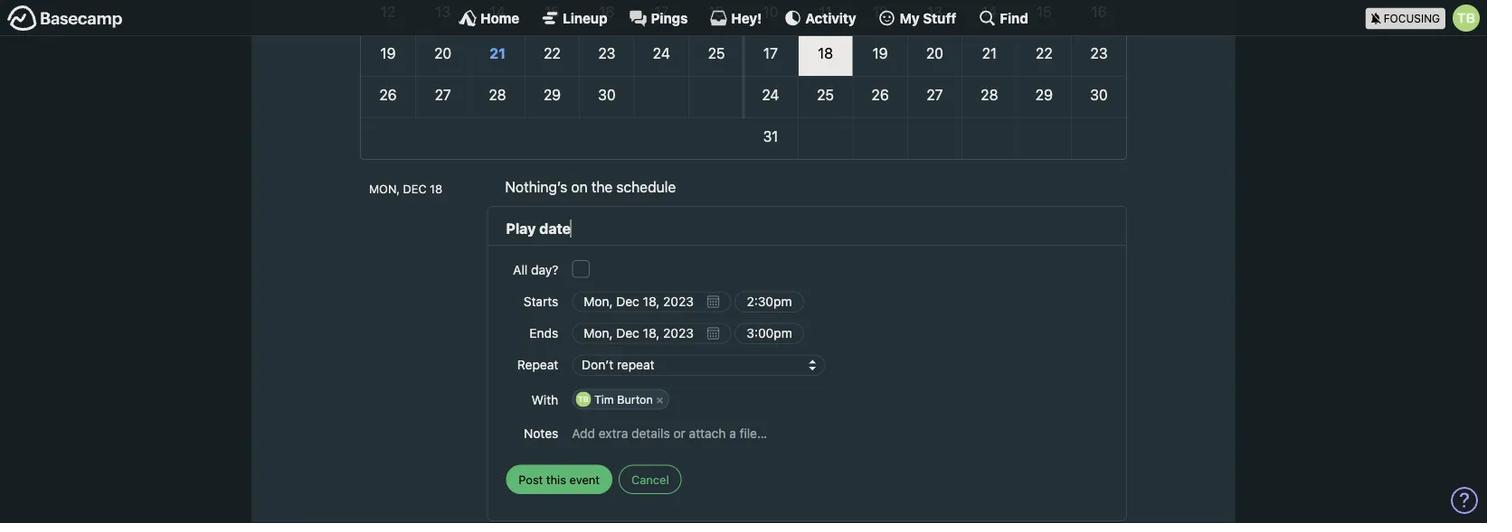 Task type: vqa. For each thing, say whether or not it's contained in the screenshot.
'My Stuff' POPUP BUTTON
yes



Task type: describe. For each thing, give the bounding box(es) containing it.
repeat
[[517, 358, 558, 373]]

schedule
[[617, 179, 676, 196]]

choose date… field for ends
[[572, 323, 731, 344]]

nothing's
[[505, 179, 568, 196]]

post this event button
[[506, 466, 613, 495]]

cancel button
[[619, 466, 682, 495]]

the
[[592, 179, 613, 196]]

pick a time… field for ends
[[735, 323, 804, 345]]

Type the name of the event… text field
[[506, 218, 1108, 240]]

× link
[[651, 392, 669, 408]]

nothing's on the schedule
[[505, 179, 676, 196]]

event
[[570, 473, 600, 487]]

this
[[546, 473, 566, 487]]

with
[[532, 393, 558, 408]]

focusing
[[1384, 12, 1440, 25]]

ends
[[530, 326, 558, 341]]

switch accounts image
[[7, 5, 123, 33]]

my stuff button
[[878, 9, 957, 27]]

day?
[[531, 263, 558, 278]]

pings
[[651, 10, 688, 26]]



Task type: locate. For each thing, give the bounding box(es) containing it.
post
[[519, 473, 543, 487]]

activity
[[806, 10, 856, 26]]

18
[[430, 182, 442, 195]]

tim burton ×
[[594, 393, 664, 406]]

choose date… field for starts
[[572, 292, 731, 313]]

home link
[[459, 9, 520, 27]]

Choose date… field
[[572, 292, 731, 313], [572, 323, 731, 344]]

1 vertical spatial pick a time… field
[[735, 323, 804, 345]]

cancel
[[632, 473, 669, 487]]

all
[[513, 263, 528, 278]]

lineup link
[[541, 9, 608, 27]]

activity link
[[784, 9, 856, 27]]

tim burton image
[[1453, 5, 1480, 32]]

focusing button
[[1366, 0, 1487, 35]]

Notes text field
[[572, 418, 1108, 450]]

home
[[481, 10, 520, 26]]

on
[[571, 179, 588, 196]]

main element
[[0, 0, 1487, 36]]

1 pick a time… field from the top
[[735, 292, 804, 313]]

hey!
[[731, 10, 762, 26]]

Pick a time… field
[[735, 292, 804, 313], [735, 323, 804, 345]]

2 choose date… field from the top
[[572, 323, 731, 344]]

starts
[[524, 295, 558, 310]]

mon, dec 18
[[369, 182, 442, 195]]

find button
[[978, 9, 1029, 27]]

find
[[1000, 10, 1029, 26]]

pick a time… field for starts
[[735, 292, 804, 313]]

×
[[656, 393, 664, 406]]

mon,
[[369, 182, 400, 195]]

my stuff
[[900, 10, 957, 26]]

dec
[[403, 182, 427, 195]]

1 choose date… field from the top
[[572, 292, 731, 313]]

notes
[[524, 426, 558, 441]]

With text field
[[671, 388, 1108, 412]]

tim
[[594, 393, 614, 406]]

stuff
[[923, 10, 957, 26]]

0 vertical spatial choose date… field
[[572, 292, 731, 313]]

pings button
[[629, 9, 688, 27]]

2 pick a time… field from the top
[[735, 323, 804, 345]]

post this event
[[519, 473, 600, 487]]

burton
[[617, 393, 653, 406]]

all day?
[[513, 263, 558, 278]]

0 vertical spatial pick a time… field
[[735, 292, 804, 313]]

1 vertical spatial choose date… field
[[572, 323, 731, 344]]

my
[[900, 10, 920, 26]]

hey! button
[[710, 9, 762, 27]]

lineup
[[563, 10, 608, 26]]



